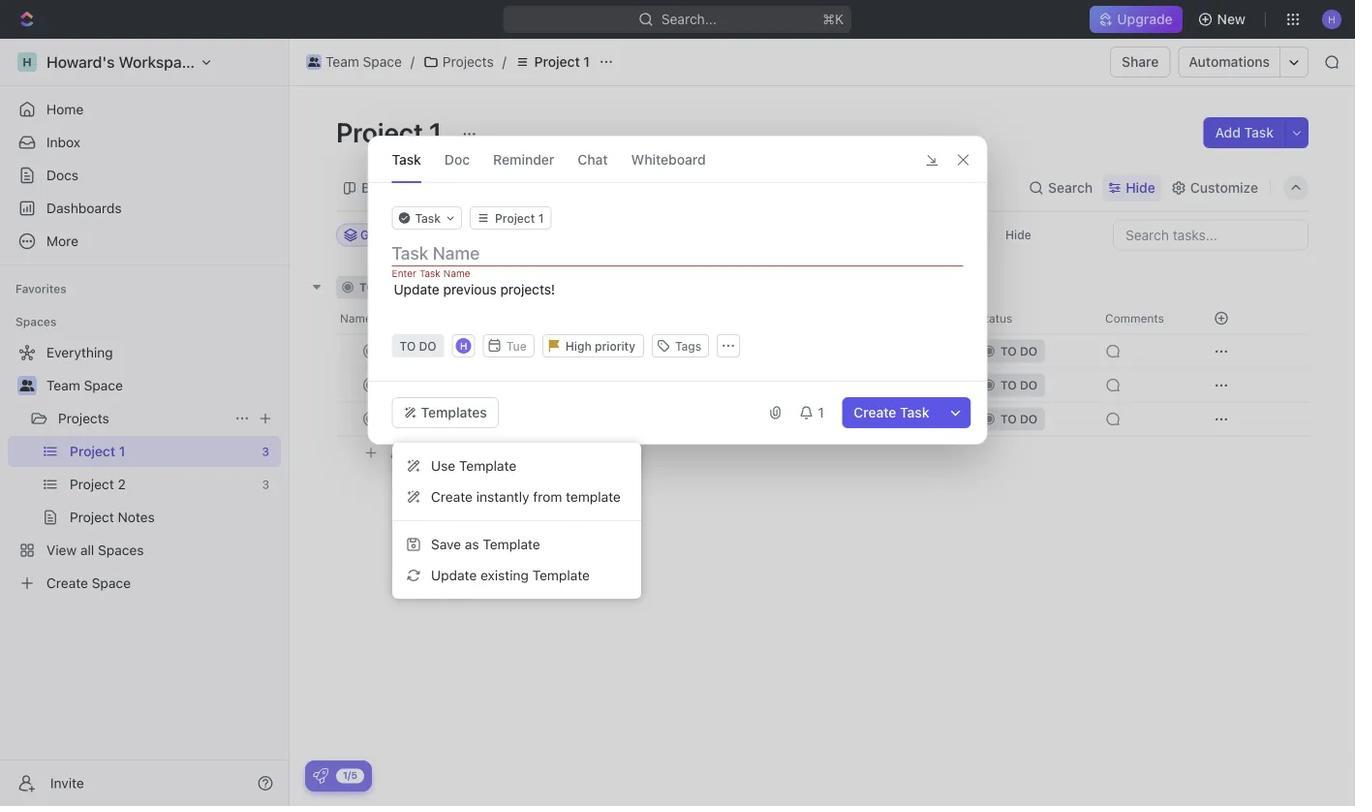 Task type: vqa. For each thing, say whether or not it's contained in the screenshot.
right — text box
no



Task type: locate. For each thing, give the bounding box(es) containing it.
inbox
[[47, 134, 80, 150]]

list
[[435, 180, 458, 196]]

add down task 3
[[390, 445, 415, 461]]

‎task left "2"
[[390, 377, 420, 393]]

save
[[431, 536, 461, 552]]

projects link
[[418, 50, 499, 74], [58, 403, 227, 434]]

team
[[326, 54, 359, 70], [47, 377, 80, 393]]

1 vertical spatial team space
[[47, 377, 123, 393]]

0 vertical spatial projects
[[443, 54, 494, 70]]

hide inside dropdown button
[[1126, 180, 1156, 196]]

‎task 2 link
[[386, 371, 672, 399]]

template
[[459, 458, 517, 474], [483, 536, 540, 552], [533, 567, 590, 583]]

0 horizontal spatial projects
[[58, 410, 109, 426]]

user group image
[[20, 380, 34, 391]]

2 vertical spatial 1
[[423, 343, 430, 359]]

update inside button
[[431, 567, 477, 583]]

dialog containing task
[[368, 136, 988, 445]]

add task button down task 3
[[382, 441, 455, 465]]

hide inside button
[[1006, 228, 1032, 242]]

0 horizontal spatial team space
[[47, 377, 123, 393]]

update inside dialog
[[394, 281, 440, 297]]

template
[[566, 489, 621, 505]]

table link
[[655, 174, 694, 202]]

1 vertical spatial update
[[431, 567, 477, 583]]

add up customize
[[1216, 125, 1241, 141]]

home link
[[8, 94, 281, 125]]

1 vertical spatial team space link
[[47, 370, 277, 401]]

templates
[[421, 405, 487, 421]]

1 vertical spatial team
[[47, 377, 80, 393]]

1 horizontal spatial project
[[535, 54, 580, 70]]

1 horizontal spatial team space
[[326, 54, 402, 70]]

add task
[[1216, 125, 1274, 141], [479, 281, 531, 294], [390, 445, 448, 461]]

add task down task 3
[[390, 445, 448, 461]]

1 vertical spatial space
[[84, 377, 123, 393]]

1 vertical spatial projects link
[[58, 403, 227, 434]]

space right user group image
[[363, 54, 402, 70]]

0 horizontal spatial space
[[84, 377, 123, 393]]

1 horizontal spatial space
[[363, 54, 402, 70]]

update
[[394, 281, 440, 297], [431, 567, 477, 583]]

upgrade
[[1118, 11, 1173, 27]]

1 vertical spatial hide
[[1006, 228, 1032, 242]]

1 vertical spatial template
[[483, 536, 540, 552]]

add task button up customize
[[1204, 117, 1286, 148]]

1 horizontal spatial project 1
[[535, 54, 590, 70]]

1 horizontal spatial create
[[854, 405, 897, 421]]

‎task for ‎task 2
[[390, 377, 420, 393]]

0 horizontal spatial project 1
[[336, 116, 448, 148]]

search
[[1049, 180, 1093, 196]]

0 vertical spatial project 1
[[535, 54, 590, 70]]

share button
[[1111, 47, 1171, 78]]

project 1 link
[[510, 50, 595, 74]]

space right user group icon
[[84, 377, 123, 393]]

update right to
[[394, 281, 440, 297]]

hide
[[1126, 180, 1156, 196], [1006, 228, 1032, 242]]

team space
[[326, 54, 402, 70], [47, 377, 123, 393]]

template up update existing template
[[483, 536, 540, 552]]

update existing template button
[[400, 560, 634, 591]]

add task up ‎task 1 link
[[479, 281, 531, 294]]

2 vertical spatial add
[[390, 445, 415, 461]]

project
[[535, 54, 580, 70], [336, 116, 423, 148]]

to
[[359, 281, 376, 294]]

template for as
[[483, 536, 540, 552]]

1 horizontal spatial projects
[[443, 54, 494, 70]]

1 horizontal spatial add task
[[479, 281, 531, 294]]

user group image
[[308, 57, 320, 67]]

0 vertical spatial team space link
[[301, 50, 407, 74]]

task 3 link
[[386, 405, 672, 433]]

update for update existing template
[[431, 567, 477, 583]]

2 vertical spatial add task button
[[382, 441, 455, 465]]

add task up customize
[[1216, 125, 1274, 141]]

3 right do
[[419, 281, 426, 294]]

0 vertical spatial hide
[[1126, 180, 1156, 196]]

as
[[465, 536, 479, 552]]

/
[[411, 54, 415, 70], [503, 54, 506, 70]]

team right user group image
[[326, 54, 359, 70]]

1 horizontal spatial hide
[[1126, 180, 1156, 196]]

0 horizontal spatial project
[[336, 116, 423, 148]]

tree
[[8, 337, 281, 599]]

0 horizontal spatial team
[[47, 377, 80, 393]]

create
[[854, 405, 897, 421], [431, 489, 473, 505]]

hide down search button
[[1006, 228, 1032, 242]]

team space right user group icon
[[47, 377, 123, 393]]

use
[[431, 458, 456, 474]]

0 vertical spatial ‎task
[[390, 343, 420, 359]]

1 ‎task from the top
[[390, 343, 420, 359]]

add up ‎task 1 link
[[479, 281, 502, 294]]

1 vertical spatial project 1
[[336, 116, 448, 148]]

customize button
[[1166, 174, 1265, 202]]

2
[[423, 377, 432, 393]]

update down 'save'
[[431, 567, 477, 583]]

use template button
[[400, 451, 634, 482]]

1 vertical spatial projects
[[58, 410, 109, 426]]

calendar link
[[490, 174, 552, 202]]

1 horizontal spatial add
[[479, 281, 502, 294]]

0 horizontal spatial create
[[431, 489, 473, 505]]

dialog
[[368, 136, 988, 445]]

task button
[[392, 137, 421, 182]]

calendar
[[494, 180, 552, 196]]

0 vertical spatial add task button
[[1204, 117, 1286, 148]]

0 vertical spatial team space
[[326, 54, 402, 70]]

previous
[[443, 281, 497, 297]]

team space link
[[301, 50, 407, 74], [47, 370, 277, 401]]

⌘k
[[823, 11, 844, 27]]

1 horizontal spatial team
[[326, 54, 359, 70]]

2 horizontal spatial add
[[1216, 125, 1241, 141]]

create inside create task "button"
[[854, 405, 897, 421]]

‎task up ‎task 2
[[390, 343, 420, 359]]

0 vertical spatial create
[[854, 405, 897, 421]]

tree inside sidebar navigation
[[8, 337, 281, 599]]

2 ‎task from the top
[[390, 377, 420, 393]]

add task button up ‎task 1 link
[[456, 276, 538, 299]]

hide right the search
[[1126, 180, 1156, 196]]

projects
[[443, 54, 494, 70], [58, 410, 109, 426]]

board
[[361, 180, 399, 196]]

hide button
[[998, 223, 1039, 247]]

create for create instantly from template
[[431, 489, 473, 505]]

‎task 2
[[390, 377, 432, 393]]

tree containing team space
[[8, 337, 281, 599]]

task
[[1245, 125, 1274, 141], [392, 151, 421, 167], [505, 281, 531, 294], [900, 405, 930, 421], [390, 411, 420, 427], [419, 445, 448, 461]]

dashboards
[[47, 200, 122, 216]]

‎task 1 link
[[386, 337, 672, 365]]

0 vertical spatial projects link
[[418, 50, 499, 74]]

board link
[[358, 174, 399, 202]]

2 vertical spatial template
[[533, 567, 590, 583]]

template up instantly
[[459, 458, 517, 474]]

favorites button
[[8, 277, 74, 300]]

2 / from the left
[[503, 54, 506, 70]]

template down save as template button at left
[[533, 567, 590, 583]]

docs
[[47, 167, 78, 183]]

add
[[1216, 125, 1241, 141], [479, 281, 502, 294], [390, 445, 415, 461]]

instantly
[[476, 489, 530, 505]]

1 vertical spatial create
[[431, 489, 473, 505]]

1 horizontal spatial /
[[503, 54, 506, 70]]

0 vertical spatial update
[[394, 281, 440, 297]]

home
[[47, 101, 84, 117]]

reminder
[[493, 151, 555, 167]]

0 horizontal spatial hide
[[1006, 228, 1032, 242]]

2 vertical spatial add task
[[390, 445, 448, 461]]

project 1
[[535, 54, 590, 70], [336, 116, 448, 148]]

1 vertical spatial ‎task
[[390, 377, 420, 393]]

space inside sidebar navigation
[[84, 377, 123, 393]]

projects inside sidebar navigation
[[58, 410, 109, 426]]

table
[[659, 180, 694, 196]]

3
[[419, 281, 426, 294], [423, 411, 432, 427]]

team space right user group image
[[326, 54, 402, 70]]

add task button
[[1204, 117, 1286, 148], [456, 276, 538, 299], [382, 441, 455, 465]]

chat
[[578, 151, 608, 167]]

team right user group icon
[[47, 377, 80, 393]]

0 horizontal spatial add
[[390, 445, 415, 461]]

3 down "2"
[[423, 411, 432, 427]]

0 vertical spatial project
[[535, 54, 580, 70]]

space
[[363, 54, 402, 70], [84, 377, 123, 393]]

create inside create instantly from template button
[[431, 489, 473, 505]]

‎task 1
[[390, 343, 430, 359]]

0 vertical spatial add task
[[1216, 125, 1274, 141]]

create instantly from template
[[431, 489, 621, 505]]

1
[[584, 54, 590, 70], [429, 116, 442, 148], [423, 343, 430, 359]]

‎task
[[390, 343, 420, 359], [390, 377, 420, 393]]

onboarding checklist button element
[[313, 768, 328, 784]]

0 horizontal spatial add task
[[390, 445, 448, 461]]

whiteboard
[[631, 151, 706, 167]]

gantt
[[588, 180, 623, 196]]

0 horizontal spatial /
[[411, 54, 415, 70]]



Task type: describe. For each thing, give the bounding box(es) containing it.
search button
[[1023, 174, 1099, 202]]

Task Name text field
[[392, 241, 968, 265]]

inbox link
[[8, 127, 281, 158]]

favorites
[[16, 282, 67, 296]]

existing
[[481, 567, 529, 583]]

doc
[[445, 151, 470, 167]]

customize
[[1191, 180, 1259, 196]]

use template
[[431, 458, 517, 474]]

0 vertical spatial 3
[[419, 281, 426, 294]]

spaces
[[16, 315, 57, 328]]

2 horizontal spatial add task
[[1216, 125, 1274, 141]]

onboarding checklist button image
[[313, 768, 328, 784]]

dashboards link
[[8, 193, 281, 224]]

0 vertical spatial space
[[363, 54, 402, 70]]

team inside sidebar navigation
[[47, 377, 80, 393]]

1 horizontal spatial projects link
[[418, 50, 499, 74]]

1 vertical spatial project
[[336, 116, 423, 148]]

template for existing
[[533, 567, 590, 583]]

automations
[[1189, 54, 1270, 70]]

share
[[1122, 54, 1159, 70]]

new
[[1218, 11, 1246, 27]]

do
[[379, 281, 396, 294]]

upgrade link
[[1090, 6, 1183, 33]]

1 vertical spatial add task
[[479, 281, 531, 294]]

search...
[[662, 11, 717, 27]]

docs link
[[8, 160, 281, 191]]

save as template button
[[400, 529, 634, 560]]

0 vertical spatial 1
[[584, 54, 590, 70]]

update previous projects!
[[394, 281, 555, 297]]

gantt link
[[584, 174, 623, 202]]

0 horizontal spatial projects link
[[58, 403, 227, 434]]

team space inside sidebar navigation
[[47, 377, 123, 393]]

sidebar navigation
[[0, 39, 290, 806]]

create task button
[[842, 397, 941, 428]]

task 3
[[390, 411, 432, 427]]

1 vertical spatial 1
[[429, 116, 442, 148]]

invite
[[50, 775, 84, 791]]

new button
[[1190, 4, 1258, 35]]

templates button
[[392, 397, 499, 428]]

create for create task
[[854, 405, 897, 421]]

doc button
[[445, 137, 470, 182]]

task inside "button"
[[900, 405, 930, 421]]

chat button
[[578, 137, 608, 182]]

create task
[[854, 405, 930, 421]]

1 vertical spatial add task button
[[456, 276, 538, 299]]

reminder button
[[493, 137, 555, 182]]

automations button
[[1180, 47, 1280, 77]]

1/5
[[343, 770, 358, 781]]

1 vertical spatial add
[[479, 281, 502, 294]]

‎task for ‎task 1
[[390, 343, 420, 359]]

1 horizontal spatial team space link
[[301, 50, 407, 74]]

0 horizontal spatial team space link
[[47, 370, 277, 401]]

from
[[533, 489, 562, 505]]

save as template
[[431, 536, 540, 552]]

to do
[[359, 281, 396, 294]]

update for update previous projects!
[[394, 281, 440, 297]]

update existing template
[[431, 567, 590, 583]]

1 / from the left
[[411, 54, 415, 70]]

0 vertical spatial add
[[1216, 125, 1241, 141]]

hide button
[[1103, 174, 1162, 202]]

Search tasks... text field
[[1114, 220, 1308, 250]]

1 vertical spatial 3
[[423, 411, 432, 427]]

0 vertical spatial team
[[326, 54, 359, 70]]

create instantly from template button
[[400, 482, 634, 513]]

whiteboard button
[[631, 137, 706, 182]]

list link
[[431, 174, 458, 202]]

projects!
[[500, 281, 555, 297]]

0 vertical spatial template
[[459, 458, 517, 474]]



